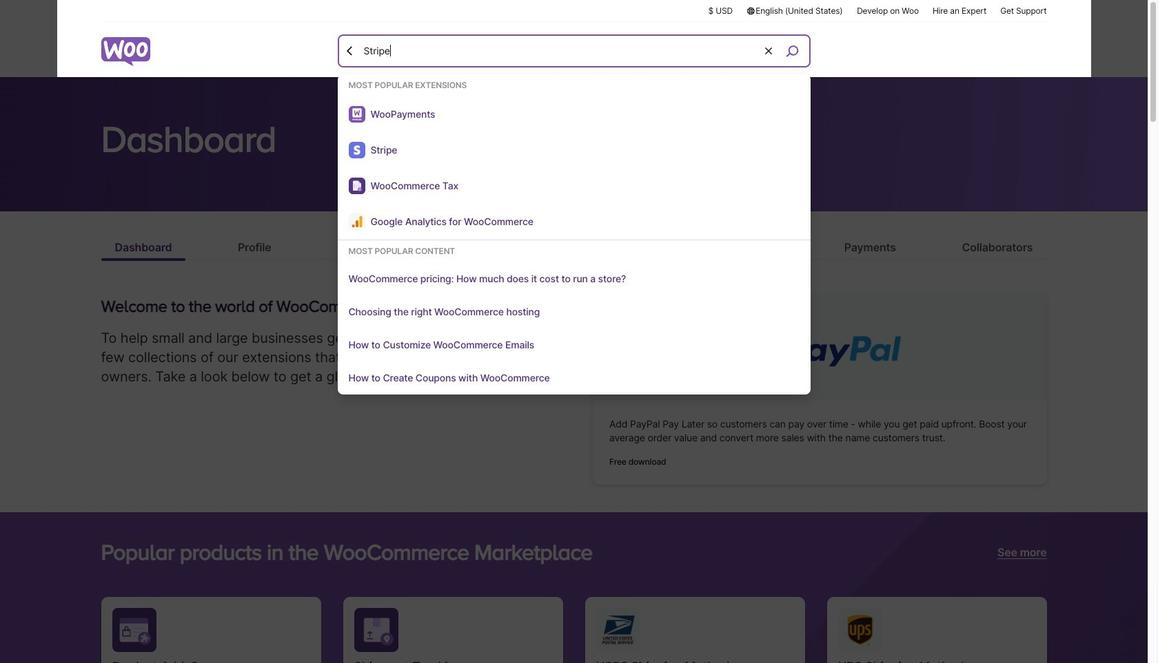 Task type: locate. For each thing, give the bounding box(es) containing it.
1 vertical spatial group
[[337, 246, 810, 395]]

None search field
[[337, 34, 810, 395]]

group
[[337, 80, 810, 241], [337, 246, 810, 395]]

list box
[[337, 80, 810, 395]]

0 vertical spatial group
[[337, 80, 810, 241]]



Task type: describe. For each thing, give the bounding box(es) containing it.
2 group from the top
[[337, 246, 810, 395]]

Find extensions, themes, guides, and more… search field
[[360, 37, 763, 65]]

1 group from the top
[[337, 80, 810, 241]]

close search image
[[343, 44, 357, 58]]



Task type: vqa. For each thing, say whether or not it's contained in the screenshot.
to to the top
no



